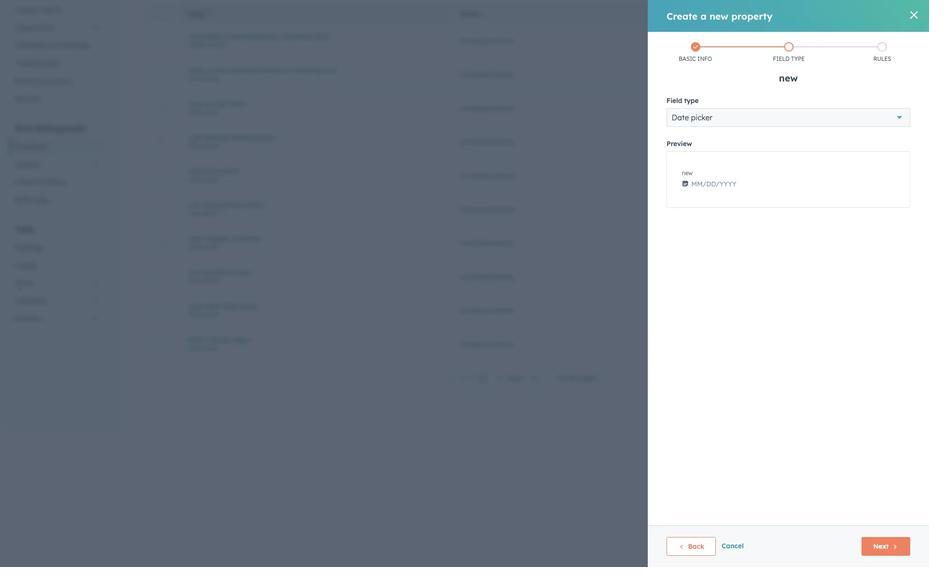 Task type: describe. For each thing, give the bounding box(es) containing it.
hubspot for last engagement date
[[670, 205, 697, 214]]

company activity for last contacted
[[460, 171, 514, 180]]

& for teams
[[34, 6, 39, 14]]

company for date of last meeting booked in meetings tool
[[460, 70, 490, 79]]

next for next activity date date picker
[[188, 336, 204, 344]]

text
[[217, 41, 228, 48]]

press to sort. image for group
[[483, 10, 487, 17]]

company for last activity date
[[460, 104, 490, 112]]

date of last meeting booked in meetings tool button
[[188, 66, 437, 74]]

picker inside the "last booked meeting date date picker"
[[203, 142, 219, 149]]

press to sort. element for used in
[[892, 10, 895, 18]]

data management
[[15, 124, 85, 133]]

next activity date button
[[188, 336, 437, 344]]

used in button
[[851, 3, 907, 24]]

last engagement date date picker
[[188, 201, 264, 217]]

tool inside campaign of last booking in meetings tool single-line text
[[316, 32, 329, 41]]

0 vertical spatial 1
[[892, 104, 895, 113]]

data
[[15, 124, 33, 133]]

marketplace downloads link
[[9, 37, 105, 54]]

company for last engagement date
[[460, 205, 490, 214]]

used in
[[865, 11, 889, 18]]

privacy
[[15, 77, 38, 85]]

in
[[882, 11, 889, 18]]

company for last modified date
[[460, 273, 490, 281]]

company activity for last activity date
[[460, 104, 514, 112]]

last modified date button
[[188, 268, 437, 277]]

modified
[[204, 268, 233, 277]]

10 per page button
[[551, 369, 609, 388]]

privacy & consent
[[15, 77, 71, 85]]

prev
[[460, 375, 475, 383]]

users
[[15, 6, 32, 14]]

calling link
[[9, 257, 105, 275]]

last activity date date picker
[[188, 100, 247, 116]]

audit logs
[[15, 196, 48, 204]]

meetings link
[[9, 239, 105, 257]]

pagination navigation
[[442, 373, 543, 385]]

last logged call date date picker
[[188, 235, 261, 251]]

activity for last logged call date
[[491, 239, 514, 247]]

picker inside last modified date date picker
[[203, 277, 219, 284]]

objects button
[[9, 156, 105, 174]]

last booked meeting date button
[[188, 133, 437, 142]]

activity for last booked meeting date
[[491, 138, 514, 146]]

picker inside the last contacted date picker
[[203, 176, 219, 183]]

booked
[[204, 133, 229, 142]]

by
[[698, 11, 705, 18]]

date of last meeting booked in meetings tool date picker
[[188, 66, 337, 82]]

per
[[566, 374, 577, 383]]

date inside the last contacted date picker
[[188, 176, 201, 183]]

0
[[891, 205, 895, 214]]

calling
[[15, 262, 36, 270]]

tool inside the date of last meeting booked in meetings tool date picker
[[324, 66, 337, 74]]

created by button
[[659, 3, 851, 24]]

next for next
[[507, 375, 523, 383]]

1 vertical spatial 1 button
[[478, 373, 488, 385]]

import & export link
[[9, 174, 105, 191]]

last for last engagement date
[[188, 201, 202, 209]]

management
[[36, 124, 85, 133]]

company activity for next activity date
[[460, 340, 514, 349]]

booked
[[258, 66, 282, 74]]

10 per page
[[557, 374, 596, 383]]

marketing button
[[9, 293, 105, 310]]

of for campaign
[[224, 32, 231, 41]]

contacted
[[204, 167, 238, 176]]

picker inside last activity date date picker
[[203, 109, 219, 116]]

group
[[460, 11, 480, 18]]

marketplace
[[15, 41, 53, 50]]

hubspot for campaign of last booking in meetings tool
[[670, 36, 697, 45]]

logged
[[204, 235, 229, 243]]

company activity for last engagement date
[[460, 205, 514, 214]]

company for last contacted
[[460, 171, 490, 180]]

integrations button
[[9, 19, 105, 37]]

audit logs link
[[9, 191, 105, 209]]

2 button
[[494, 373, 504, 385]]

tools element
[[9, 225, 105, 364]]

last for last open task date
[[188, 302, 202, 311]]

marketplace downloads
[[15, 41, 89, 50]]

export
[[45, 178, 66, 187]]

group button
[[448, 3, 659, 24]]

created
[[670, 11, 696, 18]]

activity for campaign of last booking in meetings tool
[[491, 36, 514, 45]]

2
[[497, 375, 501, 383]]

meeting
[[231, 133, 258, 142]]

open
[[204, 302, 222, 311]]

last open task date date picker
[[188, 302, 256, 318]]

activity for next
[[206, 336, 231, 344]]

company for last booked meeting date
[[460, 138, 490, 146]]

company for next activity date
[[460, 340, 490, 349]]

last for last logged call date
[[188, 235, 202, 243]]

name button
[[177, 3, 448, 24]]

activity for last contacted
[[491, 171, 514, 180]]

company activity for campaign of last booking in meetings tool
[[460, 36, 514, 45]]

campaign of last booking in meetings tool button
[[188, 32, 437, 41]]

booking
[[247, 32, 274, 41]]



Task type: locate. For each thing, give the bounding box(es) containing it.
0 vertical spatial last
[[233, 32, 245, 41]]

last inside last logged call date date picker
[[188, 235, 202, 243]]

4 company from the top
[[460, 138, 490, 146]]

date
[[188, 66, 204, 74], [188, 75, 201, 82], [231, 100, 247, 108], [188, 109, 201, 116], [260, 133, 275, 142], [188, 142, 201, 149], [188, 176, 201, 183], [248, 201, 264, 209], [188, 210, 201, 217], [246, 235, 261, 243], [188, 244, 201, 251], [235, 268, 251, 277], [188, 277, 201, 284], [241, 302, 256, 311], [188, 311, 201, 318], [233, 336, 249, 344], [188, 345, 201, 352]]

4 picker from the top
[[203, 176, 219, 183]]

2 press to sort. element from the left
[[708, 10, 712, 18]]

task
[[224, 302, 239, 311]]

& inside the data management element
[[39, 178, 44, 187]]

1 press to sort. element from the left
[[483, 10, 487, 18]]

press to sort. image
[[708, 10, 712, 17]]

5 company activity from the top
[[460, 171, 514, 180]]

1 horizontal spatial press to sort. image
[[892, 10, 895, 17]]

0 vertical spatial activity
[[204, 100, 229, 108]]

0 horizontal spatial press to sort. element
[[483, 10, 487, 18]]

last for last booked meeting date
[[188, 133, 202, 142]]

meetings up last activity date button
[[292, 66, 322, 74]]

picker down modified
[[203, 277, 219, 284]]

0 horizontal spatial of
[[206, 66, 213, 74]]

of
[[224, 32, 231, 41], [206, 66, 213, 74]]

0 horizontal spatial last
[[215, 66, 227, 74]]

last inside last activity date date picker
[[188, 100, 202, 108]]

7 activity from the top
[[491, 239, 514, 247]]

activity inside next activity date date picker
[[206, 336, 231, 344]]

privacy & consent link
[[9, 72, 105, 90]]

last logged call date button
[[188, 235, 437, 243]]

4 activity from the top
[[491, 138, 514, 146]]

audit
[[15, 196, 31, 204]]

3 activity from the top
[[491, 104, 514, 112]]

press to sort. image for used in
[[892, 10, 895, 17]]

8 activity from the top
[[491, 273, 514, 281]]

6 company from the top
[[460, 205, 490, 214]]

1 press to sort. image from the left
[[483, 10, 487, 17]]

objects
[[15, 160, 39, 169]]

last inside "last open task date date picker"
[[188, 302, 202, 311]]

& right privacy
[[40, 77, 44, 85]]

3 picker from the top
[[203, 142, 219, 149]]

teams
[[41, 6, 61, 14]]

0 horizontal spatial 1
[[481, 375, 485, 383]]

press to sort. element inside 'used in' 'button'
[[892, 10, 895, 18]]

10 company from the top
[[460, 340, 490, 349]]

company activity for last modified date
[[460, 273, 514, 281]]

press to sort. element right in
[[892, 10, 895, 18]]

9 activity from the top
[[491, 306, 514, 315]]

3 hubspot from the top
[[670, 138, 697, 146]]

picker inside last engagement date date picker
[[203, 210, 219, 217]]

1 horizontal spatial press to sort. element
[[708, 10, 712, 18]]

press to sort. element for group
[[483, 10, 487, 18]]

last left 'booking' in the left of the page
[[233, 32, 245, 41]]

activity for last modified date
[[491, 273, 514, 281]]

2 press to sort. image from the left
[[892, 10, 895, 17]]

picker down "last open task date date picker"
[[203, 345, 219, 352]]

1 picker from the top
[[203, 75, 219, 82]]

properties
[[15, 143, 47, 151]]

next down "last open task date date picker"
[[188, 336, 204, 344]]

engagement
[[204, 201, 246, 209]]

company activity for last booked meeting date
[[460, 138, 514, 146]]

4 hubspot from the top
[[670, 171, 697, 180]]

2 picker from the top
[[203, 109, 219, 116]]

name
[[188, 11, 205, 18]]

5 activity from the top
[[491, 171, 514, 180]]

code
[[43, 59, 59, 68]]

company for campaign of last booking in meetings tool
[[460, 36, 490, 45]]

last for last contacted
[[188, 167, 202, 176]]

&
[[34, 6, 39, 14], [40, 77, 44, 85], [39, 178, 44, 187]]

0 vertical spatial in
[[276, 32, 282, 41]]

next right 2
[[507, 375, 523, 383]]

1 horizontal spatial 1 button
[[892, 104, 895, 113]]

1 vertical spatial activity
[[206, 336, 231, 344]]

last contacted date picker
[[188, 167, 238, 183]]

press to sort. element for created by
[[708, 10, 712, 18]]

tab panel containing campaign of last booking in meetings tool
[[136, 0, 915, 395]]

7 company from the top
[[460, 239, 490, 247]]

of inside the date of last meeting booked in meetings tool date picker
[[206, 66, 213, 74]]

activity for last
[[204, 100, 229, 108]]

5 company from the top
[[460, 171, 490, 180]]

2 hubspot from the top
[[670, 104, 697, 112]]

ascending sort. press to sort descending. element
[[208, 10, 211, 18]]

last inside last modified date date picker
[[188, 268, 202, 277]]

10
[[557, 374, 564, 383]]

press to sort. image right the group at the top
[[483, 10, 487, 17]]

1 vertical spatial tool
[[324, 66, 337, 74]]

6 activity from the top
[[491, 205, 514, 214]]

press to sort. element inside created by button
[[708, 10, 712, 18]]

last booked meeting date date picker
[[188, 133, 275, 149]]

10 activity from the top
[[491, 340, 514, 349]]

1 hubspot from the top
[[670, 36, 697, 45]]

logs
[[33, 196, 48, 204]]

4 company activity from the top
[[460, 138, 514, 146]]

integrations
[[15, 23, 53, 32]]

ascending sort. press to sort descending. image
[[208, 10, 211, 17]]

consent
[[46, 77, 71, 85]]

company for last logged call date
[[460, 239, 490, 247]]

activity for last engagement date
[[491, 205, 514, 214]]

1 horizontal spatial of
[[224, 32, 231, 41]]

in inside campaign of last booking in meetings tool single-line text
[[276, 32, 282, 41]]

used
[[865, 11, 880, 18]]

1 company from the top
[[460, 36, 490, 45]]

marketing
[[15, 297, 46, 306]]

& for consent
[[40, 77, 44, 85]]

1 horizontal spatial next
[[507, 375, 523, 383]]

in
[[276, 32, 282, 41], [284, 66, 290, 74]]

tool
[[316, 32, 329, 41], [324, 66, 337, 74]]

0 vertical spatial of
[[224, 32, 231, 41]]

press to sort. element inside group button
[[483, 10, 487, 18]]

press to sort. image
[[483, 10, 487, 17], [892, 10, 895, 17]]

tool down name button
[[316, 32, 329, 41]]

press to sort. image inside group button
[[483, 10, 487, 17]]

next inside button
[[507, 375, 523, 383]]

line
[[207, 41, 216, 48]]

tool up last activity date button
[[324, 66, 337, 74]]

website
[[15, 315, 40, 324]]

activity for date of last meeting booked in meetings tool
[[491, 70, 514, 79]]

1 vertical spatial in
[[284, 66, 290, 74]]

of for date
[[206, 66, 213, 74]]

call
[[231, 235, 244, 243]]

activity
[[204, 100, 229, 108], [206, 336, 231, 344]]

7 picker from the top
[[203, 277, 219, 284]]

1 vertical spatial &
[[40, 77, 44, 85]]

7 last from the top
[[188, 302, 202, 311]]

last left meeting
[[215, 66, 227, 74]]

hubspot
[[670, 36, 697, 45], [670, 104, 697, 112], [670, 138, 697, 146], [670, 171, 697, 180], [670, 205, 697, 214]]

2 company activity from the top
[[460, 70, 514, 79]]

picker down open
[[203, 311, 219, 318]]

last inside the "last booked meeting date date picker"
[[188, 133, 202, 142]]

0 vertical spatial meetings
[[284, 32, 314, 41]]

1 company activity from the top
[[460, 36, 514, 45]]

3 last from the top
[[188, 167, 202, 176]]

last inside campaign of last booking in meetings tool single-line text
[[233, 32, 245, 41]]

import & export
[[15, 178, 66, 187]]

10 company activity from the top
[[460, 340, 514, 349]]

0 horizontal spatial press to sort. image
[[483, 10, 487, 17]]

inbox button
[[9, 275, 105, 293]]

next activity date date picker
[[188, 336, 249, 352]]

next inside next activity date date picker
[[188, 336, 204, 344]]

activity for last open task date
[[491, 306, 514, 315]]

hubspot for last booked meeting date
[[670, 138, 697, 146]]

activity down "last open task date date picker"
[[206, 336, 231, 344]]

next button
[[504, 373, 543, 385]]

picker down "contacted"
[[203, 176, 219, 183]]

company for last open task date
[[460, 306, 490, 315]]

1 vertical spatial last
[[215, 66, 227, 74]]

1 inside button
[[481, 375, 485, 383]]

picker inside the date of last meeting booked in meetings tool date picker
[[203, 75, 219, 82]]

1 vertical spatial 1
[[481, 375, 485, 383]]

2 company from the top
[[460, 70, 490, 79]]

hubspot for last contacted
[[670, 171, 697, 180]]

3 company activity from the top
[[460, 104, 514, 112]]

picker inside next activity date date picker
[[203, 345, 219, 352]]

last inside the last contacted date picker
[[188, 167, 202, 176]]

press to sort. element right by
[[708, 10, 712, 18]]

picker
[[203, 75, 219, 82], [203, 109, 219, 116], [203, 142, 219, 149], [203, 176, 219, 183], [203, 210, 219, 217], [203, 244, 219, 251], [203, 277, 219, 284], [203, 311, 219, 318], [203, 345, 219, 352]]

meetings down name button
[[284, 32, 314, 41]]

meetings
[[15, 244, 43, 252]]

8 company activity from the top
[[460, 273, 514, 281]]

1 horizontal spatial last
[[233, 32, 245, 41]]

company activity for last logged call date
[[460, 239, 514, 247]]

picker up booked
[[203, 109, 219, 116]]

0 horizontal spatial in
[[276, 32, 282, 41]]

5 picker from the top
[[203, 210, 219, 217]]

9 picker from the top
[[203, 345, 219, 352]]

press to sort. element
[[483, 10, 487, 18], [708, 10, 712, 18], [892, 10, 895, 18]]

press to sort. image right in
[[892, 10, 895, 17]]

in right 'booked'
[[284, 66, 290, 74]]

0 horizontal spatial next
[[188, 336, 204, 344]]

& left export
[[39, 178, 44, 187]]

2 horizontal spatial press to sort. element
[[892, 10, 895, 18]]

campaign of last booking in meetings tool single-line text
[[188, 32, 329, 48]]

users & teams link
[[9, 1, 105, 19]]

6 company activity from the top
[[460, 205, 514, 214]]

1 vertical spatial next
[[507, 375, 523, 383]]

meetings inside the date of last meeting booked in meetings tool date picker
[[292, 66, 322, 74]]

2 last from the top
[[188, 133, 202, 142]]

of inside campaign of last booking in meetings tool single-line text
[[224, 32, 231, 41]]

page
[[579, 374, 596, 383]]

5 last from the top
[[188, 235, 202, 243]]

9 company from the top
[[460, 306, 490, 315]]

press to sort. element right the group at the top
[[483, 10, 487, 18]]

of up text
[[224, 32, 231, 41]]

last for last modified date
[[188, 268, 202, 277]]

last inside the date of last meeting booked in meetings tool date picker
[[215, 66, 227, 74]]

last contacted button
[[188, 167, 437, 176]]

import
[[15, 178, 37, 187]]

& for export
[[39, 178, 44, 187]]

2 vertical spatial &
[[39, 178, 44, 187]]

3 press to sort. element from the left
[[892, 10, 895, 18]]

1 vertical spatial of
[[206, 66, 213, 74]]

press to sort. image inside 'used in' 'button'
[[892, 10, 895, 17]]

last engagement date button
[[188, 201, 437, 209]]

6 last from the top
[[188, 268, 202, 277]]

users & teams
[[15, 6, 61, 14]]

tab panel
[[136, 0, 915, 395]]

activity for next activity date
[[491, 340, 514, 349]]

4 last from the top
[[188, 201, 202, 209]]

7 company activity from the top
[[460, 239, 514, 247]]

0 vertical spatial tool
[[316, 32, 329, 41]]

activity inside last activity date date picker
[[204, 100, 229, 108]]

2 activity from the top
[[491, 70, 514, 79]]

last activity date button
[[188, 100, 437, 108]]

last for meeting
[[215, 66, 227, 74]]

created by
[[670, 11, 705, 18]]

prev button
[[442, 373, 478, 385]]

last for booking
[[233, 32, 245, 41]]

3 company from the top
[[460, 104, 490, 112]]

1 last from the top
[[188, 100, 202, 108]]

meetings inside campaign of last booking in meetings tool single-line text
[[284, 32, 314, 41]]

1
[[892, 104, 895, 113], [481, 375, 485, 383]]

0 vertical spatial 1 button
[[892, 104, 895, 113]]

9 company activity from the top
[[460, 306, 514, 315]]

1 horizontal spatial in
[[284, 66, 290, 74]]

8 picker from the top
[[203, 311, 219, 318]]

company activity for date of last meeting booked in meetings tool
[[460, 70, 514, 79]]

1 activity from the top
[[491, 36, 514, 45]]

tracking code link
[[9, 54, 105, 72]]

single-
[[188, 41, 207, 48]]

company activity
[[460, 36, 514, 45], [460, 70, 514, 79], [460, 104, 514, 112], [460, 138, 514, 146], [460, 171, 514, 180], [460, 205, 514, 214], [460, 239, 514, 247], [460, 273, 514, 281], [460, 306, 514, 315], [460, 340, 514, 349]]

security
[[15, 95, 40, 103]]

5 hubspot from the top
[[670, 205, 697, 214]]

picker down engagement
[[203, 210, 219, 217]]

& right users
[[34, 6, 39, 14]]

1 horizontal spatial 1
[[892, 104, 895, 113]]

6 picker from the top
[[203, 244, 219, 251]]

tracking
[[15, 59, 41, 68]]

picker up last activity date date picker
[[203, 75, 219, 82]]

0 horizontal spatial 1 button
[[478, 373, 488, 385]]

activity up booked
[[204, 100, 229, 108]]

tools
[[15, 225, 34, 234]]

1 vertical spatial meetings
[[292, 66, 322, 74]]

properties link
[[9, 138, 105, 156]]

picker down booked
[[203, 142, 219, 149]]

last modified date date picker
[[188, 268, 251, 284]]

company activity for last open task date
[[460, 306, 514, 315]]

hubspot for last activity date
[[670, 104, 697, 112]]

0 vertical spatial &
[[34, 6, 39, 14]]

website button
[[9, 310, 105, 328]]

activity for last activity date
[[491, 104, 514, 112]]

tracking code
[[15, 59, 59, 68]]

next
[[188, 336, 204, 344], [507, 375, 523, 383]]

in right 'booking' in the left of the page
[[276, 32, 282, 41]]

8 company from the top
[[460, 273, 490, 281]]

security link
[[9, 90, 105, 108]]

last open task date button
[[188, 302, 437, 311]]

picker inside last logged call date date picker
[[203, 244, 219, 251]]

last inside last engagement date date picker
[[188, 201, 202, 209]]

meetings
[[284, 32, 314, 41], [292, 66, 322, 74]]

in inside the date of last meeting booked in meetings tool date picker
[[284, 66, 290, 74]]

picker inside "last open task date date picker"
[[203, 311, 219, 318]]

0 vertical spatial next
[[188, 336, 204, 344]]

data management element
[[9, 123, 105, 209]]

last for last activity date
[[188, 100, 202, 108]]

meeting
[[229, 66, 256, 74]]

company
[[460, 36, 490, 45], [460, 70, 490, 79], [460, 104, 490, 112], [460, 138, 490, 146], [460, 171, 490, 180], [460, 205, 490, 214], [460, 239, 490, 247], [460, 273, 490, 281], [460, 306, 490, 315], [460, 340, 490, 349]]

picker down logged
[[203, 244, 219, 251]]

of down line
[[206, 66, 213, 74]]

campaign
[[188, 32, 222, 41]]

inbox
[[15, 280, 33, 288]]



Task type: vqa. For each thing, say whether or not it's contained in the screenshot.
8th 'Picker' from the top
yes



